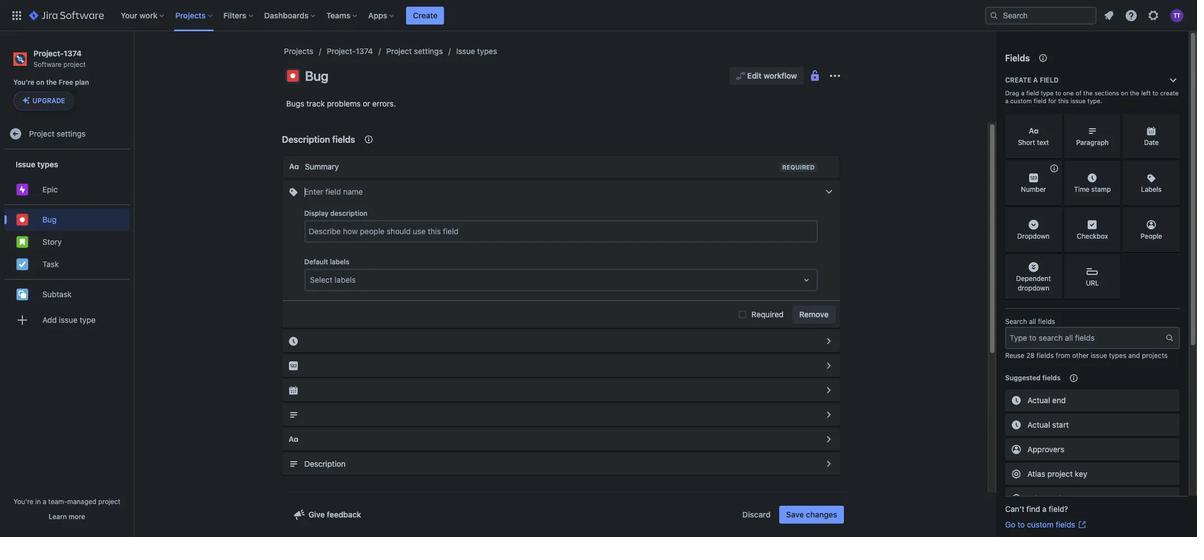 Task type: locate. For each thing, give the bounding box(es) containing it.
track
[[307, 99, 325, 108]]

type
[[1041, 89, 1054, 97], [80, 315, 96, 325]]

types up epic
[[37, 159, 58, 169]]

atlas up can't find a field? at bottom right
[[1028, 494, 1045, 503]]

2 open field configuration image from the top
[[822, 457, 835, 471]]

open field configuration image up changes
[[822, 457, 835, 471]]

the left left at the top of the page
[[1130, 89, 1140, 97]]

workflow
[[764, 71, 797, 80]]

0 vertical spatial issue
[[456, 46, 475, 56]]

2 actual from the top
[[1028, 420, 1050, 430]]

0 vertical spatial issue types
[[456, 46, 497, 56]]

1 horizontal spatial to
[[1056, 89, 1061, 97]]

default labels
[[304, 258, 349, 266]]

description up give feedback button
[[304, 459, 346, 469]]

add issue type image
[[16, 314, 29, 327]]

0 vertical spatial projects
[[175, 10, 206, 20]]

atlas project key
[[1028, 469, 1087, 479]]

approvers button
[[1005, 438, 1180, 461]]

settings
[[414, 46, 443, 56], [57, 129, 86, 138]]

1 horizontal spatial more information image
[[1165, 115, 1179, 128]]

1 actual from the top
[[1028, 396, 1050, 405]]

a
[[1033, 76, 1038, 84], [1021, 89, 1025, 97], [1005, 97, 1009, 104], [43, 498, 46, 506], [1042, 504, 1047, 514]]

description inside button
[[304, 459, 346, 469]]

Search field
[[985, 6, 1097, 24]]

bug up story
[[42, 215, 57, 224]]

group
[[4, 150, 129, 338], [4, 204, 129, 279]]

1 horizontal spatial projects
[[284, 46, 313, 56]]

2 vertical spatial field
[[1034, 97, 1047, 104]]

field up for at the top right of page
[[1040, 76, 1059, 84]]

0 vertical spatial bug
[[305, 68, 328, 84]]

banner containing your work
[[0, 0, 1197, 31]]

1 vertical spatial atlas
[[1028, 494, 1045, 503]]

text
[[1037, 139, 1049, 147]]

required
[[782, 163, 815, 171], [752, 310, 784, 319]]

more information image down text at the right top of the page
[[1048, 162, 1061, 175]]

to right left at the top of the page
[[1153, 89, 1159, 97]]

1 group from the top
[[4, 150, 129, 338]]

search
[[1005, 317, 1027, 326]]

1 vertical spatial more information image
[[1048, 162, 1061, 175]]

field left for at the top right of page
[[1034, 97, 1047, 104]]

jira software image
[[29, 9, 104, 22], [29, 9, 104, 22]]

issue types inside group
[[16, 159, 58, 169]]

1 vertical spatial required
[[752, 310, 784, 319]]

1 vertical spatial on
[[1121, 89, 1128, 97]]

1 vertical spatial project settings
[[29, 129, 86, 138]]

issue for issue types link
[[456, 46, 475, 56]]

feedback
[[327, 510, 361, 519]]

issue types link
[[456, 45, 497, 58]]

to up this
[[1056, 89, 1061, 97]]

sections
[[1095, 89, 1119, 97]]

types for issue types link
[[477, 46, 497, 56]]

0 vertical spatial more information image
[[1165, 115, 1179, 128]]

0 vertical spatial custom
[[1010, 97, 1032, 104]]

0 vertical spatial you're
[[13, 78, 34, 87]]

actual inside actual end button
[[1028, 396, 1050, 405]]

issue types for issue types link
[[456, 46, 497, 56]]

1 horizontal spatial create
[[1005, 76, 1032, 84]]

project down upgrade button at top left
[[29, 129, 55, 138]]

create inside button
[[413, 10, 438, 20]]

more information image for number
[[1048, 162, 1061, 175]]

1 vertical spatial you're
[[13, 498, 33, 506]]

more options image
[[828, 69, 842, 83]]

for
[[1048, 97, 1056, 104]]

fields
[[1005, 53, 1030, 63]]

0 vertical spatial project settings
[[386, 46, 443, 56]]

1 horizontal spatial type
[[1041, 89, 1054, 97]]

project settings down create button
[[386, 46, 443, 56]]

Type to search all fields text field
[[1006, 328, 1165, 348]]

custom down can't find a field? at bottom right
[[1027, 520, 1054, 529]]

epic link
[[4, 179, 129, 201]]

1 horizontal spatial types
[[477, 46, 497, 56]]

1374 for project-1374 software project
[[64, 49, 82, 58]]

issue types down primary element
[[456, 46, 497, 56]]

1 vertical spatial type
[[80, 315, 96, 325]]

fields right 28
[[1037, 351, 1054, 360]]

display
[[304, 209, 329, 218]]

1 horizontal spatial issue types
[[456, 46, 497, 56]]

labels for default labels
[[330, 258, 349, 266]]

your work
[[121, 10, 157, 20]]

field down create a field
[[1026, 89, 1039, 97]]

managed
[[67, 498, 96, 506]]

description up summary
[[282, 134, 330, 144]]

issue types up epic
[[16, 159, 58, 169]]

issue right add
[[59, 315, 78, 325]]

1 vertical spatial labels
[[335, 275, 356, 285]]

custom down drag
[[1010, 97, 1032, 104]]

0 vertical spatial settings
[[414, 46, 443, 56]]

more information about the suggested fields image
[[1067, 372, 1081, 385]]

0 vertical spatial create
[[413, 10, 438, 20]]

you're left the in on the left of the page
[[13, 498, 33, 506]]

on right sections
[[1121, 89, 1128, 97]]

create up drag
[[1005, 76, 1032, 84]]

1 horizontal spatial project-
[[327, 46, 356, 56]]

1 vertical spatial issue types
[[16, 159, 58, 169]]

1 horizontal spatial issue
[[456, 46, 475, 56]]

atlas
[[1028, 469, 1045, 479], [1028, 494, 1045, 503]]

1 vertical spatial actual
[[1028, 420, 1050, 430]]

you're for you're on the free plan
[[13, 78, 34, 87]]

actual left start
[[1028, 420, 1050, 430]]

1 horizontal spatial issue
[[1071, 97, 1086, 104]]

project- down teams dropdown button
[[327, 46, 356, 56]]

one
[[1063, 89, 1074, 97]]

field
[[1040, 76, 1059, 84], [1026, 89, 1039, 97], [1034, 97, 1047, 104]]

project down apps dropdown button
[[386, 46, 412, 56]]

project- inside project-1374 link
[[327, 46, 356, 56]]

sidebar navigation image
[[122, 45, 146, 67]]

settings down upgrade
[[57, 129, 86, 138]]

0 vertical spatial on
[[36, 78, 44, 87]]

types down primary element
[[477, 46, 497, 56]]

atlas inside button
[[1028, 469, 1045, 479]]

1 vertical spatial types
[[37, 159, 58, 169]]

project right managed
[[98, 498, 120, 506]]

issue down the "of"
[[1071, 97, 1086, 104]]

2 horizontal spatial the
[[1130, 89, 1140, 97]]

discard button
[[736, 506, 777, 524]]

1 vertical spatial bug
[[42, 215, 57, 224]]

labels up select labels
[[330, 258, 349, 266]]

fields left more information about the suggested fields image
[[1043, 374, 1061, 382]]

go to custom fields
[[1005, 520, 1075, 529]]

banner
[[0, 0, 1197, 31]]

atlas inside button
[[1028, 494, 1045, 503]]

create a field
[[1005, 76, 1059, 84]]

open image
[[800, 273, 813, 287]]

issue
[[456, 46, 475, 56], [16, 159, 35, 169]]

time
[[1074, 185, 1090, 194]]

1 horizontal spatial project settings link
[[386, 45, 443, 58]]

type down subtask 'link'
[[80, 315, 96, 325]]

type.
[[1088, 97, 1102, 104]]

open field configuration image inside description button
[[822, 457, 835, 471]]

actual end button
[[1005, 389, 1180, 412]]

projects inside projects popup button
[[175, 10, 206, 20]]

2 vertical spatial types
[[1109, 351, 1127, 360]]

to right "go"
[[1018, 520, 1025, 529]]

save changes button
[[780, 506, 844, 524]]

create right apps dropdown button
[[413, 10, 438, 20]]

group containing issue types
[[4, 150, 129, 338]]

create
[[413, 10, 438, 20], [1005, 76, 1032, 84]]

0 vertical spatial actual
[[1028, 396, 1050, 405]]

2 atlas from the top
[[1028, 494, 1045, 503]]

0 vertical spatial labels
[[330, 258, 349, 266]]

0 horizontal spatial projects
[[175, 10, 206, 20]]

can't find a field?
[[1005, 504, 1068, 514]]

dropdown
[[1017, 232, 1050, 241]]

actual left end
[[1028, 396, 1050, 405]]

issue right other
[[1091, 351, 1107, 360]]

project up the 'field?'
[[1048, 494, 1073, 503]]

type up for at the top right of page
[[1041, 89, 1054, 97]]

give
[[309, 510, 325, 519]]

1374 for project-1374
[[356, 46, 373, 56]]

bug link
[[4, 209, 129, 231]]

the left free
[[46, 78, 57, 87]]

0 vertical spatial description
[[282, 134, 330, 144]]

2 group from the top
[[4, 204, 129, 279]]

0 horizontal spatial types
[[37, 159, 58, 169]]

1374 up free
[[64, 49, 82, 58]]

edit
[[747, 71, 762, 80]]

project settings link down upgrade
[[4, 123, 129, 145]]

atlas down approvers
[[1028, 469, 1045, 479]]

0 vertical spatial types
[[477, 46, 497, 56]]

issue inside group
[[16, 159, 35, 169]]

2 horizontal spatial types
[[1109, 351, 1127, 360]]

projects
[[175, 10, 206, 20], [284, 46, 313, 56]]

0 horizontal spatial issue
[[16, 159, 35, 169]]

short text
[[1018, 139, 1049, 147]]

open field configuration image down the remove button
[[822, 359, 835, 373]]

a right drag
[[1021, 89, 1025, 97]]

group containing bug
[[4, 204, 129, 279]]

0 horizontal spatial project-
[[33, 49, 64, 58]]

suggested fields
[[1005, 374, 1061, 382]]

1 horizontal spatial 1374
[[356, 46, 373, 56]]

1 horizontal spatial project
[[386, 46, 412, 56]]

project- inside project-1374 software project
[[33, 49, 64, 58]]

project- up software
[[33, 49, 64, 58]]

subtask
[[42, 289, 72, 299]]

1 horizontal spatial project settings
[[386, 46, 443, 56]]

1 vertical spatial create
[[1005, 76, 1032, 84]]

1 you're from the top
[[13, 78, 34, 87]]

projects up issue type icon
[[284, 46, 313, 56]]

projects right work
[[175, 10, 206, 20]]

1 horizontal spatial on
[[1121, 89, 1128, 97]]

projects for projects link
[[284, 46, 313, 56]]

0 horizontal spatial create
[[413, 10, 438, 20]]

on up upgrade button at top left
[[36, 78, 44, 87]]

bug right issue type icon
[[305, 68, 328, 84]]

0 horizontal spatial the
[[46, 78, 57, 87]]

1 atlas from the top
[[1028, 469, 1045, 479]]

dependent dropdown
[[1016, 274, 1051, 292]]

1 vertical spatial open field configuration image
[[822, 457, 835, 471]]

1 vertical spatial issue
[[16, 159, 35, 169]]

project left key
[[1048, 469, 1073, 479]]

1 vertical spatial description
[[304, 459, 346, 469]]

0 vertical spatial open field configuration image
[[822, 359, 835, 373]]

upgrade button
[[14, 92, 74, 110]]

projects button
[[172, 6, 217, 24]]

a down drag
[[1005, 97, 1009, 104]]

you're for you're in a team-managed project
[[13, 498, 33, 506]]

you're up upgrade button at top left
[[13, 78, 34, 87]]

project settings link
[[386, 45, 443, 58], [4, 123, 129, 145]]

project settings
[[386, 46, 443, 56], [29, 129, 86, 138]]

issue down primary element
[[456, 46, 475, 56]]

types inside group
[[37, 159, 58, 169]]

0 horizontal spatial project settings
[[29, 129, 86, 138]]

learn more
[[49, 513, 85, 521]]

0 horizontal spatial project
[[29, 129, 55, 138]]

people
[[1141, 232, 1162, 241]]

0 vertical spatial issue
[[1071, 97, 1086, 104]]

1 vertical spatial project settings link
[[4, 123, 129, 145]]

task
[[42, 259, 59, 269]]

0 vertical spatial project settings link
[[386, 45, 443, 58]]

0 horizontal spatial 1374
[[64, 49, 82, 58]]

labels right 'select'
[[335, 275, 356, 285]]

give feedback button
[[286, 506, 368, 524]]

url
[[1086, 279, 1099, 288]]

project- for project-1374 software project
[[33, 49, 64, 58]]

actual inside actual start button
[[1028, 420, 1050, 430]]

1 vertical spatial issue
[[59, 315, 78, 325]]

1 vertical spatial field
[[1026, 89, 1039, 97]]

1374 down apps
[[356, 46, 373, 56]]

settings down create button
[[414, 46, 443, 56]]

2 open field configuration image from the top
[[822, 384, 835, 397]]

2 vertical spatial issue
[[1091, 351, 1107, 360]]

0 vertical spatial field
[[1040, 76, 1059, 84]]

project up the plan
[[63, 60, 86, 69]]

problems
[[327, 99, 361, 108]]

0 horizontal spatial settings
[[57, 129, 86, 138]]

project settings down upgrade
[[29, 129, 86, 138]]

0 horizontal spatial issue
[[59, 315, 78, 325]]

search image
[[990, 11, 999, 20]]

more information image down create
[[1165, 115, 1179, 128]]

1374 inside project-1374 software project
[[64, 49, 82, 58]]

project-
[[327, 46, 356, 56], [33, 49, 64, 58]]

1 vertical spatial projects
[[284, 46, 313, 56]]

0 vertical spatial type
[[1041, 89, 1054, 97]]

create button
[[406, 6, 444, 24]]

0 horizontal spatial more information image
[[1048, 162, 1061, 175]]

your work button
[[117, 6, 169, 24]]

0 horizontal spatial issue types
[[16, 159, 58, 169]]

close field configuration image
[[822, 185, 835, 199]]

open field configuration image
[[822, 335, 835, 348], [822, 384, 835, 397], [822, 408, 835, 422], [822, 433, 835, 446]]

0 vertical spatial atlas
[[1028, 469, 1045, 479]]

2 you're from the top
[[13, 498, 33, 506]]

types left and
[[1109, 351, 1127, 360]]

issue
[[1071, 97, 1086, 104], [59, 315, 78, 325], [1091, 351, 1107, 360]]

learn more button
[[49, 513, 85, 522]]

issue up epic link
[[16, 159, 35, 169]]

project settings link down create button
[[386, 45, 443, 58]]

actual start
[[1028, 420, 1069, 430]]

issue type icon image
[[286, 69, 300, 83]]

the right the "of"
[[1083, 89, 1093, 97]]

help image
[[1125, 9, 1138, 22]]

start
[[1052, 420, 1069, 430]]

0 horizontal spatial type
[[80, 315, 96, 325]]

atlas for atlas project status
[[1028, 494, 1045, 503]]

more information image
[[1165, 115, 1179, 128], [1048, 162, 1061, 175]]

open field configuration image
[[822, 359, 835, 373], [822, 457, 835, 471]]

and
[[1129, 351, 1140, 360]]

remove
[[799, 310, 829, 319]]

key
[[1075, 469, 1087, 479]]

teams
[[326, 10, 350, 20]]

0 vertical spatial project
[[386, 46, 412, 56]]

issue inside button
[[59, 315, 78, 325]]

0 horizontal spatial bug
[[42, 215, 57, 224]]

1 vertical spatial settings
[[57, 129, 86, 138]]

add issue type button
[[4, 309, 129, 332]]



Task type: describe. For each thing, give the bounding box(es) containing it.
find
[[1027, 504, 1040, 514]]

project-1374 software project
[[33, 49, 86, 69]]

in
[[35, 498, 41, 506]]

add
[[42, 315, 57, 325]]

project inside project-1374 software project
[[63, 60, 86, 69]]

Default labels text field
[[310, 274, 312, 286]]

approvers
[[1028, 445, 1065, 454]]

bugs
[[286, 99, 304, 108]]

this link will be opened in a new tab image
[[1078, 521, 1087, 529]]

on inside drag a field type to one of the sections on the left to create a custom field for this issue type.
[[1121, 89, 1128, 97]]

issue inside drag a field type to one of the sections on the left to create a custom field for this issue type.
[[1071, 97, 1086, 104]]

0 horizontal spatial on
[[36, 78, 44, 87]]

1 horizontal spatial bug
[[305, 68, 328, 84]]

changes
[[806, 510, 837, 519]]

projects
[[1142, 351, 1168, 360]]

notifications image
[[1102, 9, 1116, 22]]

remove button
[[793, 306, 835, 324]]

filters
[[224, 10, 246, 20]]

fields left more information about the context fields image
[[332, 134, 355, 144]]

dependent
[[1016, 274, 1051, 283]]

default
[[304, 258, 328, 266]]

description
[[330, 209, 368, 218]]

1 horizontal spatial the
[[1083, 89, 1093, 97]]

atlas project status button
[[1005, 488, 1180, 510]]

filters button
[[220, 6, 258, 24]]

apps
[[368, 10, 387, 20]]

your profile and settings image
[[1170, 9, 1184, 22]]

stamp
[[1092, 185, 1111, 194]]

checkbox
[[1077, 232, 1108, 241]]

custom inside drag a field type to one of the sections on the left to create a custom field for this issue type.
[[1010, 97, 1032, 104]]

more information about the fields image
[[1037, 51, 1050, 65]]

a right the in on the left of the page
[[43, 498, 46, 506]]

field for create
[[1040, 76, 1059, 84]]

settings image
[[1147, 9, 1160, 22]]

dropdown
[[1018, 284, 1049, 292]]

atlas project key button
[[1005, 463, 1180, 485]]

Enter field name field
[[304, 185, 818, 199]]

labels for select labels
[[335, 275, 356, 285]]

more information image for date
[[1165, 115, 1179, 128]]

save
[[786, 510, 804, 519]]

issue types for group containing issue types
[[16, 159, 58, 169]]

drag a field type to one of the sections on the left to create a custom field for this issue type.
[[1005, 89, 1179, 104]]

project-1374
[[327, 46, 373, 56]]

actual for actual start
[[1028, 420, 1050, 430]]

Display description field
[[305, 221, 816, 242]]

your
[[121, 10, 137, 20]]

1 horizontal spatial settings
[[414, 46, 443, 56]]

dashboards button
[[261, 6, 320, 24]]

actual start button
[[1005, 414, 1180, 436]]

project- for project-1374
[[327, 46, 356, 56]]

teams button
[[323, 6, 362, 24]]

upgrade
[[32, 97, 65, 105]]

2 horizontal spatial to
[[1153, 89, 1159, 97]]

work
[[139, 10, 157, 20]]

you're on the free plan
[[13, 78, 89, 87]]

subtask link
[[4, 284, 129, 306]]

1 open field configuration image from the top
[[822, 359, 835, 373]]

fields right all
[[1038, 317, 1055, 326]]

atlas project status
[[1028, 494, 1097, 503]]

type inside drag a field type to one of the sections on the left to create a custom field for this issue type.
[[1041, 89, 1054, 97]]

atlas for atlas project key
[[1028, 469, 1045, 479]]

fields left this link will be opened in a new tab 'image'
[[1056, 520, 1075, 529]]

primary element
[[7, 0, 985, 31]]

other
[[1072, 351, 1089, 360]]

0 horizontal spatial to
[[1018, 520, 1025, 529]]

select labels
[[310, 275, 356, 285]]

create for create
[[413, 10, 438, 20]]

status
[[1075, 494, 1097, 503]]

project settings inside project settings link
[[29, 129, 86, 138]]

of
[[1076, 89, 1082, 97]]

story
[[42, 237, 62, 247]]

1 open field configuration image from the top
[[822, 335, 835, 348]]

reuse 28 fields from other issue types and projects
[[1005, 351, 1168, 360]]

type inside button
[[80, 315, 96, 325]]

description for description
[[304, 459, 346, 469]]

0 horizontal spatial project settings link
[[4, 123, 129, 145]]

field?
[[1049, 504, 1068, 514]]

more information about the context fields image
[[362, 133, 375, 146]]

story link
[[4, 231, 129, 253]]

software
[[33, 60, 62, 69]]

you're in a team-managed project
[[13, 498, 120, 506]]

bugs track problems or errors.
[[286, 99, 396, 108]]

task link
[[4, 253, 129, 276]]

a right find
[[1042, 504, 1047, 514]]

team-
[[48, 498, 67, 506]]

description fields
[[282, 134, 355, 144]]

create
[[1160, 89, 1179, 97]]

create for create a field
[[1005, 76, 1032, 84]]

or
[[363, 99, 370, 108]]

go to custom fields link
[[1005, 519, 1087, 531]]

projects link
[[284, 45, 313, 58]]

reuse
[[1005, 351, 1025, 360]]

a down "more information about the fields" 'icon'
[[1033, 76, 1038, 84]]

description for description fields
[[282, 134, 330, 144]]

paragraph
[[1076, 139, 1109, 147]]

free
[[59, 78, 73, 87]]

short
[[1018, 139, 1035, 147]]

dashboards
[[264, 10, 309, 20]]

2 horizontal spatial issue
[[1091, 351, 1107, 360]]

types for group containing issue types
[[37, 159, 58, 169]]

save changes
[[786, 510, 837, 519]]

date
[[1144, 139, 1159, 147]]

description button
[[282, 453, 840, 475]]

number
[[1021, 185, 1046, 194]]

3 open field configuration image from the top
[[822, 408, 835, 422]]

issue for group containing issue types
[[16, 159, 35, 169]]

this
[[1058, 97, 1069, 104]]

project inside button
[[1048, 494, 1073, 503]]

apps button
[[365, 6, 399, 24]]

actual for actual end
[[1028, 396, 1050, 405]]

1 vertical spatial custom
[[1027, 520, 1054, 529]]

projects for projects popup button
[[175, 10, 206, 20]]

0 vertical spatial required
[[782, 163, 815, 171]]

project inside button
[[1048, 469, 1073, 479]]

drag
[[1005, 89, 1019, 97]]

4 open field configuration image from the top
[[822, 433, 835, 446]]

28
[[1027, 351, 1035, 360]]

plan
[[75, 78, 89, 87]]

field for drag
[[1026, 89, 1039, 97]]

end
[[1052, 396, 1066, 405]]

edit workflow button
[[729, 67, 804, 85]]

edit workflow
[[747, 71, 797, 80]]

more
[[69, 513, 85, 521]]

labels
[[1141, 185, 1162, 194]]

can't
[[1005, 504, 1024, 514]]

all
[[1029, 317, 1036, 326]]

1 vertical spatial project
[[29, 129, 55, 138]]

appswitcher icon image
[[10, 9, 23, 22]]

go
[[1005, 520, 1016, 529]]



Task type: vqa. For each thing, say whether or not it's contained in the screenshot.
Drag "field"
yes



